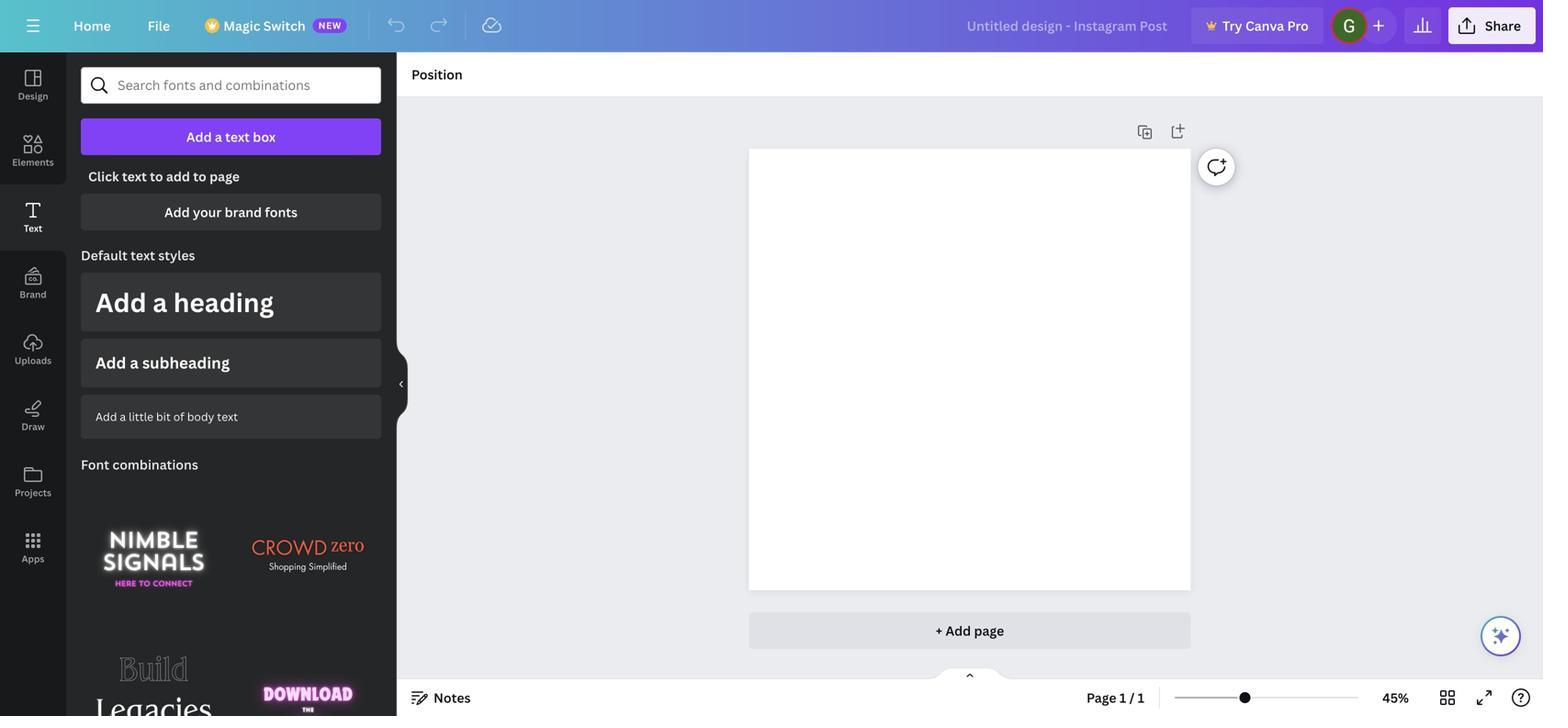 Task type: describe. For each thing, give the bounding box(es) containing it.
Search fonts and combinations search field
[[118, 68, 345, 103]]

brand
[[225, 204, 262, 221]]

default
[[81, 247, 128, 264]]

/
[[1130, 690, 1135, 707]]

magic switch
[[223, 17, 306, 34]]

apps button
[[0, 516, 66, 582]]

add your brand fonts
[[164, 204, 298, 221]]

add a heading
[[96, 285, 274, 320]]

add for add a little bit of body text
[[96, 409, 117, 424]]

share button
[[1449, 7, 1536, 44]]

45%
[[1383, 690, 1410, 707]]

add
[[166, 168, 190, 185]]

combinations
[[113, 456, 198, 474]]

text
[[24, 222, 42, 235]]

brand button
[[0, 251, 66, 317]]

font combinations
[[81, 456, 198, 474]]

little
[[129, 409, 153, 424]]

design
[[18, 90, 48, 102]]

add right +
[[946, 623, 971, 640]]

try canva pro button
[[1192, 7, 1324, 44]]

bit
[[156, 409, 171, 424]]

hide image
[[396, 340, 408, 429]]

styles
[[158, 247, 195, 264]]

your
[[193, 204, 222, 221]]

elements button
[[0, 119, 66, 185]]

main menu bar
[[0, 0, 1544, 52]]

add a subheading button
[[81, 339, 381, 388]]

45% button
[[1367, 684, 1426, 713]]

add a text box button
[[81, 119, 381, 155]]

uploads button
[[0, 317, 66, 383]]

fonts
[[265, 204, 298, 221]]

position button
[[404, 60, 470, 89]]

side panel tab list
[[0, 52, 66, 582]]

a for text
[[215, 128, 222, 146]]

projects button
[[0, 449, 66, 516]]

show pages image
[[926, 667, 1015, 682]]

of
[[173, 409, 184, 424]]



Task type: vqa. For each thing, say whether or not it's contained in the screenshot.
9th Group from the left
no



Task type: locate. For each thing, give the bounding box(es) containing it.
box
[[253, 128, 276, 146]]

add for add a text box
[[186, 128, 212, 146]]

a for heading
[[153, 285, 167, 320]]

add
[[186, 128, 212, 146], [164, 204, 190, 221], [96, 285, 147, 320], [96, 352, 126, 374], [96, 409, 117, 424], [946, 623, 971, 640]]

body
[[187, 409, 214, 424]]

page up show pages image
[[975, 623, 1005, 640]]

page up add your brand fonts
[[210, 168, 240, 185]]

pro
[[1288, 17, 1309, 34]]

elements
[[12, 156, 54, 169]]

add for add a heading
[[96, 285, 147, 320]]

2 to from the left
[[193, 168, 207, 185]]

a for subheading
[[130, 352, 139, 374]]

font
[[81, 456, 109, 474]]

notes button
[[404, 684, 478, 713]]

projects
[[15, 487, 51, 499]]

add up add at the left of page
[[186, 128, 212, 146]]

add a text box
[[186, 128, 276, 146]]

notes
[[434, 690, 471, 707]]

share
[[1486, 17, 1522, 34]]

a down styles
[[153, 285, 167, 320]]

1
[[1120, 690, 1127, 707], [1138, 690, 1145, 707]]

draw button
[[0, 383, 66, 449]]

default text styles
[[81, 247, 195, 264]]

canva assistant image
[[1491, 626, 1513, 648]]

page
[[210, 168, 240, 185], [975, 623, 1005, 640]]

1 horizontal spatial page
[[975, 623, 1005, 640]]

to
[[150, 168, 163, 185], [193, 168, 207, 185]]

add for add your brand fonts
[[164, 204, 190, 221]]

Design title text field
[[953, 7, 1185, 44]]

a for little
[[120, 409, 126, 424]]

to left add at the left of page
[[150, 168, 163, 185]]

1 left /
[[1120, 690, 1127, 707]]

add a subheading
[[96, 352, 230, 374]]

1 right /
[[1138, 690, 1145, 707]]

file button
[[133, 7, 185, 44]]

add left little
[[96, 409, 117, 424]]

brand
[[20, 289, 47, 301]]

0 horizontal spatial to
[[150, 168, 163, 185]]

apps
[[22, 553, 44, 566]]

1 1 from the left
[[1120, 690, 1127, 707]]

switch
[[264, 17, 306, 34]]

try canva pro
[[1223, 17, 1309, 34]]

page inside button
[[975, 623, 1005, 640]]

uploads
[[15, 355, 52, 367]]

text right body
[[217, 409, 238, 424]]

home
[[74, 17, 111, 34]]

a left little
[[120, 409, 126, 424]]

add for add a subheading
[[96, 352, 126, 374]]

add your brand fonts button
[[81, 194, 381, 231]]

a
[[215, 128, 222, 146], [153, 285, 167, 320], [130, 352, 139, 374], [120, 409, 126, 424]]

+
[[936, 623, 943, 640]]

+ add page
[[936, 623, 1005, 640]]

click text to add to page
[[88, 168, 240, 185]]

a left "subheading"
[[130, 352, 139, 374]]

add left your
[[164, 204, 190, 221]]

page 1 / 1
[[1087, 690, 1145, 707]]

0 vertical spatial page
[[210, 168, 240, 185]]

position
[[412, 66, 463, 83]]

click
[[88, 168, 119, 185]]

0 horizontal spatial page
[[210, 168, 240, 185]]

to right add at the left of page
[[193, 168, 207, 185]]

add a heading button
[[81, 273, 381, 332]]

page
[[1087, 690, 1117, 707]]

magic
[[223, 17, 260, 34]]

text left the box
[[225, 128, 250, 146]]

2 1 from the left
[[1138, 690, 1145, 707]]

add inside "button"
[[164, 204, 190, 221]]

text
[[225, 128, 250, 146], [122, 168, 147, 185], [131, 247, 155, 264], [217, 409, 238, 424]]

1 vertical spatial page
[[975, 623, 1005, 640]]

add down default
[[96, 285, 147, 320]]

home link
[[59, 7, 126, 44]]

canva
[[1246, 17, 1285, 34]]

draw
[[22, 421, 45, 433]]

try
[[1223, 17, 1243, 34]]

design button
[[0, 52, 66, 119]]

text left styles
[[131, 247, 155, 264]]

new
[[319, 19, 342, 32]]

a left the box
[[215, 128, 222, 146]]

add left "subheading"
[[96, 352, 126, 374]]

+ add page button
[[749, 613, 1191, 650]]

file
[[148, 17, 170, 34]]

1 horizontal spatial to
[[193, 168, 207, 185]]

0 horizontal spatial 1
[[1120, 690, 1127, 707]]

add a little bit of body text button
[[81, 395, 381, 439]]

heading
[[173, 285, 274, 320]]

text button
[[0, 185, 66, 251]]

1 horizontal spatial 1
[[1138, 690, 1145, 707]]

add a little bit of body text
[[96, 409, 238, 424]]

text right click
[[122, 168, 147, 185]]

subheading
[[142, 352, 230, 374]]

1 to from the left
[[150, 168, 163, 185]]



